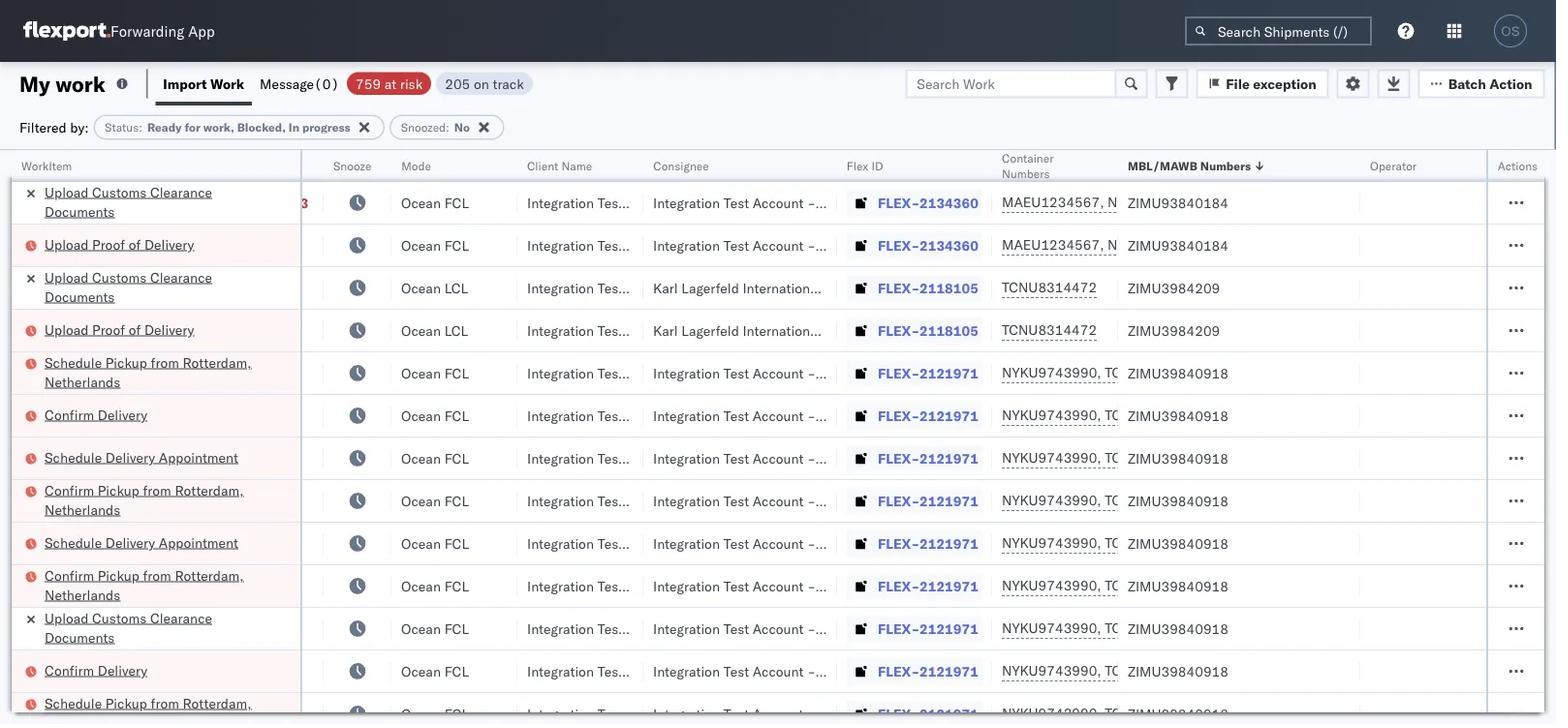 Task type: vqa. For each thing, say whether or not it's contained in the screenshot.


Task type: locate. For each thing, give the bounding box(es) containing it.
numbers for mbl/mawb numbers
[[1200, 158, 1251, 173]]

pickup down 4:00
[[98, 482, 139, 499]]

upload
[[45, 184, 89, 201], [45, 236, 89, 253], [45, 269, 89, 286], [45, 321, 89, 338], [45, 610, 89, 627]]

import
[[163, 75, 207, 92]]

0 vertical spatial international
[[743, 280, 821, 296]]

1 of from the top
[[129, 236, 141, 253]]

: left ready
[[139, 120, 142, 135]]

ocean lcl for 5:46 am pdt, may 5, 2023
[[401, 322, 468, 339]]

confirm delivery link
[[45, 405, 147, 425], [45, 661, 147, 681]]

0 vertical spatial proof
[[92, 236, 125, 253]]

0 vertical spatial maeu1234567,
[[1002, 194, 1104, 211]]

schedule delivery appointment for second schedule delivery appointment link from the bottom
[[45, 449, 238, 466]]

2 vertical spatial documents
[[45, 629, 115, 646]]

delivery up 3:00
[[105, 534, 155, 551]]

2 vertical spatial upload customs clearance documents
[[45, 610, 212, 646]]

2:59 pm pdt, may 9, 2023 for first confirm pickup from rotterdam, netherlands link
[[120, 493, 292, 510]]

2 vertical spatial customs
[[92, 610, 147, 627]]

client name
[[527, 158, 592, 173]]

upload customs clearance documents
[[45, 184, 212, 220], [45, 269, 212, 305], [45, 610, 212, 646]]

0 vertical spatial schedule pickup from rotterdam, netherlands button
[[45, 353, 275, 394]]

1 vertical spatial karl lagerfeld international b.v c/o bleckmann
[[653, 322, 945, 339]]

upload customs clearance documents for 5:36 pm pdt, may 8, 2023
[[45, 269, 212, 305]]

track
[[493, 75, 524, 92]]

11 test from the top
[[723, 706, 749, 723]]

1 flex-2134360 from the top
[[878, 194, 978, 211]]

c/o for 5:46 am pdt, may 5, 2023
[[850, 322, 873, 339]]

schedule delivery appointment down 4:00
[[45, 449, 238, 466]]

0 vertical spatial schedule pickup from rotterdam, netherlands link
[[45, 353, 275, 392]]

1 vertical spatial schedule delivery appointment button
[[45, 533, 238, 555]]

5 resize handle column header from the left
[[620, 150, 643, 725]]

8 tclu6423271 from the top
[[1105, 663, 1197, 680]]

2 fcl from the top
[[444, 237, 469, 254]]

clearance right 3:00
[[150, 610, 212, 627]]

1 vertical spatial 2:59 pm pdt, may 9, 2023
[[120, 578, 292, 595]]

1 vertical spatial schedule pickup from rotterdam, netherlands button
[[45, 694, 275, 725]]

8 integration from the top
[[653, 578, 720, 595]]

1 vertical spatial 2134360
[[920, 237, 978, 254]]

clearance for 3:00
[[150, 610, 212, 627]]

9, up 3:00 pm pdt, may 10, 2023
[[242, 578, 255, 595]]

delivery down 5:46
[[98, 406, 147, 423]]

2 vertical spatial clearance
[[150, 610, 212, 627]]

10 - from the top
[[807, 663, 816, 680]]

delivery for second schedule delivery appointment link from the bottom
[[105, 449, 155, 466]]

upload proof of delivery down 5:36
[[45, 321, 194, 338]]

lcl
[[444, 280, 468, 296], [444, 322, 468, 339]]

1 vertical spatial c/o
[[850, 322, 873, 339]]

1 vertical spatial b.v
[[825, 322, 846, 339]]

schedule pickup from rotterdam, netherlands
[[45, 354, 252, 390], [45, 695, 252, 725]]

1 horizontal spatial :
[[446, 120, 449, 135]]

schedule pickup from rotterdam, netherlands down the 5:00
[[45, 695, 252, 725]]

customs
[[92, 184, 147, 201], [92, 269, 147, 286], [92, 610, 147, 627]]

7 ocean from the top
[[401, 450, 441, 467]]

container numbers button
[[992, 146, 1099, 181]]

upload for 5:36 pm pdt, may 8, 2023
[[45, 269, 89, 286]]

10, for 11:30 pm pdt, may 10, 2023
[[250, 194, 271, 211]]

1 vertical spatial schedule delivery appointment
[[45, 534, 238, 551]]

am right 4:00
[[153, 407, 175, 424]]

schedule delivery appointment link down 4:00
[[45, 448, 238, 467]]

0 vertical spatial confirm delivery link
[[45, 405, 147, 425]]

upload proof of delivery link for 2:59 pm pdt, may 14, 2023
[[45, 235, 194, 254]]

1 zimu39840918 from the top
[[1128, 365, 1228, 382]]

c/o
[[850, 280, 873, 296], [850, 322, 873, 339]]

1 schedule pickup from rotterdam, netherlands button from the top
[[45, 353, 275, 394]]

3 flex-2121971 from the top
[[878, 450, 978, 467]]

2:59 pm pdt, may 6, 2023 down 4:00 am pdt, may 9, 2023
[[120, 450, 292, 467]]

upload customs clearance documents link down deadline
[[45, 183, 275, 221]]

1 upload customs clearance documents from the top
[[45, 184, 212, 220]]

1 vertical spatial lcl
[[444, 322, 468, 339]]

7 nyku9743990, tclu6423271 from the top
[[1002, 620, 1197, 637]]

1 vertical spatial confirm pickup from rotterdam, netherlands
[[45, 567, 244, 604]]

resize handle column header
[[277, 150, 300, 725], [300, 150, 324, 725], [368, 150, 391, 725], [494, 150, 517, 725], [620, 150, 643, 725], [814, 150, 837, 725], [969, 150, 992, 725], [1095, 150, 1118, 725], [1337, 150, 1360, 725], [1463, 150, 1486, 725], [1521, 150, 1544, 725]]

confirm pickup from rotterdam, netherlands button up 3:00
[[45, 566, 275, 607]]

rotterdam, down 5:46 am pdt, may 5, 2023
[[183, 354, 252, 371]]

4 integration from the top
[[653, 407, 720, 424]]

app
[[188, 22, 215, 40]]

1 integration test account - karl lagerfeld from the top
[[653, 194, 905, 211]]

upload customs clearance documents down deadline
[[45, 184, 212, 220]]

2 ocean lcl from the top
[[401, 322, 468, 339]]

10 ocean fcl from the top
[[401, 663, 469, 680]]

delivery down 3:00
[[98, 662, 147, 679]]

1 vertical spatial maeu1234567, nyku9743990, tcnu8314472
[[1002, 236, 1306, 253]]

zimu93840184 for 11:30 pm pdt, may 10, 2023
[[1128, 194, 1228, 211]]

clearance for 11:30
[[150, 184, 212, 201]]

documents left 5:36
[[45, 288, 115, 305]]

:
[[139, 120, 142, 135], [446, 120, 449, 135]]

0 horizontal spatial :
[[139, 120, 142, 135]]

lcl for 5:46 am pdt, may 5, 2023
[[444, 322, 468, 339]]

9 flex- from the top
[[878, 535, 920, 552]]

0 vertical spatial appointment
[[159, 449, 238, 466]]

: left no
[[446, 120, 449, 135]]

maeu1234567, for 2:59 pm pdt, may 14, 2023
[[1002, 236, 1104, 253]]

0 vertical spatial of
[[129, 236, 141, 253]]

upload proof of delivery button up 5:36
[[45, 235, 194, 256]]

0 vertical spatial c/o
[[850, 280, 873, 296]]

1 zimu3984209 from the top
[[1128, 280, 1220, 296]]

0 vertical spatial 10,
[[250, 194, 271, 211]]

2 2134360 from the top
[[920, 237, 978, 254]]

appointment
[[159, 449, 238, 466], [159, 534, 238, 551]]

rotterdam,
[[183, 354, 252, 371], [175, 482, 244, 499], [175, 567, 244, 584], [183, 695, 252, 712]]

my
[[19, 70, 50, 97]]

customs up 5:46
[[92, 269, 147, 286]]

0 vertical spatial b.v
[[825, 280, 846, 296]]

2118105
[[920, 280, 978, 296], [920, 322, 978, 339]]

1 vertical spatial documents
[[45, 288, 115, 305]]

work
[[210, 75, 244, 92]]

confirm delivery link down 5:46
[[45, 405, 147, 425]]

delivery down 5:36
[[144, 321, 194, 338]]

12 ocean from the top
[[401, 663, 441, 680]]

1 maeu1234567, nyku9743990, tcnu8314472 from the top
[[1002, 194, 1306, 211]]

clearance down '2:59 pm pdt, may 14, 2023'
[[150, 269, 212, 286]]

resize handle column header for consignee
[[814, 150, 837, 725]]

netherlands
[[45, 374, 120, 390], [45, 501, 120, 518], [45, 587, 120, 604], [45, 715, 120, 725]]

2:59 pm pdt, may 6, 2023 down 5:00 am pdt, may 9, 2023
[[120, 706, 292, 723]]

schedule delivery appointment for 2nd schedule delivery appointment link from the top
[[45, 534, 238, 551]]

schedule delivery appointment button up 3:00
[[45, 533, 238, 555]]

actions
[[1498, 158, 1538, 173]]

Search Work text field
[[905, 69, 1116, 98]]

schedule delivery appointment button down 4:00
[[45, 448, 238, 469]]

schedule pickup from rotterdam, netherlands button down the 5:00
[[45, 694, 275, 725]]

2:59 pm pdt, may 6, 2023 down 5:46 am pdt, may 5, 2023
[[120, 365, 292, 382]]

schedule pickup from rotterdam, netherlands down 5:46
[[45, 354, 252, 390]]

2121971
[[920, 365, 978, 382], [920, 407, 978, 424], [920, 450, 978, 467], [920, 493, 978, 510], [920, 535, 978, 552], [920, 578, 978, 595], [920, 621, 978, 638], [920, 663, 978, 680], [920, 706, 978, 723]]

pickup down the 5:00
[[105, 695, 147, 712]]

1 vertical spatial clearance
[[150, 269, 212, 286]]

am for 4:00
[[153, 407, 175, 424]]

6,
[[242, 365, 255, 382], [242, 450, 255, 467], [242, 535, 255, 552], [242, 706, 255, 723]]

upload proof of delivery link
[[45, 235, 194, 254], [45, 320, 194, 340]]

2 schedule delivery appointment button from the top
[[45, 533, 238, 555]]

confirm delivery for first confirm delivery link from the bottom
[[45, 662, 147, 679]]

my work
[[19, 70, 105, 97]]

batch
[[1448, 75, 1486, 92]]

0 vertical spatial schedule delivery appointment button
[[45, 448, 238, 469]]

2 vertical spatial upload customs clearance documents link
[[45, 609, 275, 648]]

6 tclu6423271 from the top
[[1105, 577, 1197, 594]]

3 tclu6423271 from the top
[[1105, 450, 1197, 467]]

schedule pickup from rotterdam, netherlands link down 5:46
[[45, 353, 275, 392]]

1 horizontal spatial numbers
[[1200, 158, 1251, 173]]

confirm pickup from rotterdam, netherlands up 3:00
[[45, 567, 244, 604]]

5 integration from the top
[[653, 450, 720, 467]]

schedule pickup from rotterdam, netherlands link down the 5:00
[[45, 694, 275, 725]]

4 integration test account - karl lagerfeld from the top
[[653, 407, 905, 424]]

1 vertical spatial flex-2118105
[[878, 322, 978, 339]]

1 ocean fcl from the top
[[401, 194, 469, 211]]

at
[[384, 75, 397, 92]]

3 upload customs clearance documents from the top
[[45, 610, 212, 646]]

1 nyku9743990, tclu6423271 from the top
[[1002, 364, 1197, 381]]

2:59 pm pdt, may 6, 2023
[[120, 365, 292, 382], [120, 450, 292, 467], [120, 535, 292, 552], [120, 706, 292, 723]]

test
[[723, 194, 749, 211], [723, 237, 749, 254], [723, 365, 749, 382], [723, 407, 749, 424], [723, 450, 749, 467], [723, 493, 749, 510], [723, 535, 749, 552], [723, 578, 749, 595], [723, 621, 749, 638], [723, 663, 749, 680], [723, 706, 749, 723]]

1 vertical spatial schedule delivery appointment link
[[45, 533, 238, 553]]

flex-2118105 button
[[847, 275, 982, 302], [847, 275, 982, 302], [847, 317, 982, 344], [847, 317, 982, 344]]

3:00 pm pdt, may 10, 2023
[[120, 621, 300, 638]]

10, up 5:00 am pdt, may 9, 2023
[[242, 621, 263, 638]]

1 karl lagerfeld international b.v c/o bleckmann from the top
[[653, 280, 945, 296]]

0 vertical spatial upload customs clearance documents link
[[45, 183, 275, 221]]

of for 5:46 am pdt, may 5, 2023
[[129, 321, 141, 338]]

2 bleckmann from the top
[[876, 322, 945, 339]]

2 vertical spatial am
[[153, 663, 175, 680]]

confirm pickup from rotterdam, netherlands down 4:00
[[45, 482, 244, 518]]

0 vertical spatial 2:59 pm pdt, may 9, 2023
[[120, 493, 292, 510]]

10, up 14,
[[250, 194, 271, 211]]

documents down workitem
[[45, 203, 115, 220]]

numbers inside "container numbers"
[[1002, 166, 1050, 181]]

from up 3:00
[[143, 567, 171, 584]]

0 vertical spatial upload proof of delivery button
[[45, 235, 194, 256]]

maeu1234567, nyku9743990, tcnu8314472 for 2:59 pm pdt, may 14, 2023
[[1002, 236, 1306, 253]]

schedule pickup from rotterdam, netherlands for schedule pickup from rotterdam, netherlands link for first schedule pickup from rotterdam, netherlands button from the bottom
[[45, 695, 252, 725]]

2134360 for 2:59 pm pdt, may 14, 2023
[[920, 237, 978, 254]]

2 confirm delivery link from the top
[[45, 661, 147, 681]]

5:46 am pdt, may 5, 2023
[[120, 322, 293, 339]]

flex-2121971 button
[[847, 360, 982, 387], [847, 360, 982, 387], [847, 403, 982, 430], [847, 403, 982, 430], [847, 445, 982, 472], [847, 445, 982, 472], [847, 488, 982, 515], [847, 488, 982, 515], [847, 530, 982, 558], [847, 530, 982, 558], [847, 573, 982, 600], [847, 573, 982, 600], [847, 616, 982, 643], [847, 616, 982, 643], [847, 658, 982, 685], [847, 658, 982, 685], [847, 701, 982, 725], [847, 701, 982, 725]]

bleckmann for 5:36 pm pdt, may 8, 2023
[[876, 280, 945, 296]]

7 account from the top
[[753, 535, 804, 552]]

1 confirm delivery button from the top
[[45, 405, 147, 427]]

fcl
[[444, 194, 469, 211], [444, 237, 469, 254], [444, 365, 469, 382], [444, 407, 469, 424], [444, 450, 469, 467], [444, 493, 469, 510], [444, 535, 469, 552], [444, 578, 469, 595], [444, 621, 469, 638], [444, 663, 469, 680], [444, 706, 469, 723]]

2 proof from the top
[[92, 321, 125, 338]]

2 of from the top
[[129, 321, 141, 338]]

7 test from the top
[[723, 535, 749, 552]]

0 vertical spatial maeu1234567, nyku9743990, tcnu8314472
[[1002, 194, 1306, 211]]

2:59 pm pdt, may 9, 2023
[[120, 493, 292, 510], [120, 578, 292, 595]]

zimu3984209
[[1128, 280, 1220, 296], [1128, 322, 1220, 339]]

1 vertical spatial appointment
[[159, 534, 238, 551]]

2 confirm delivery button from the top
[[45, 661, 147, 683]]

on
[[474, 75, 489, 92]]

customs for 11:30 pm pdt, may 10, 2023
[[92, 184, 147, 201]]

1 resize handle column header from the left
[[277, 150, 300, 725]]

confirm delivery button down 5:46
[[45, 405, 147, 427]]

zimu3984209 for 5:36 pm pdt, may 8, 2023
[[1128, 280, 1220, 296]]

confirm delivery down 3:00
[[45, 662, 147, 679]]

2:59 pm pdt, may 9, 2023 down 4:00 am pdt, may 9, 2023
[[120, 493, 292, 510]]

1 vertical spatial flex-2134360
[[878, 237, 978, 254]]

upload customs clearance documents link up the 5:00
[[45, 609, 275, 648]]

1 vertical spatial upload proof of delivery
[[45, 321, 194, 338]]

numbers inside mbl/mawb numbers button
[[1200, 158, 1251, 173]]

confirm pickup from rotterdam, netherlands button down 4:00
[[45, 481, 275, 522]]

1 vertical spatial proof
[[92, 321, 125, 338]]

flex-2134360 button
[[847, 189, 982, 217], [847, 189, 982, 217], [847, 232, 982, 259], [847, 232, 982, 259]]

international for 5:36 pm pdt, may 8, 2023
[[743, 280, 821, 296]]

6, up 3:00 pm pdt, may 10, 2023
[[242, 535, 255, 552]]

documents for 3:00
[[45, 629, 115, 646]]

9, down 5,
[[243, 407, 256, 424]]

2 ocean fcl from the top
[[401, 237, 469, 254]]

3 integration test account - karl lagerfeld from the top
[[653, 365, 905, 382]]

9 resize handle column header from the left
[[1337, 150, 1360, 725]]

1 vertical spatial ocean lcl
[[401, 322, 468, 339]]

0 vertical spatial schedule delivery appointment link
[[45, 448, 238, 467]]

8 ocean fcl from the top
[[401, 578, 469, 595]]

confirm delivery button down 3:00
[[45, 661, 147, 683]]

6, down 5,
[[242, 365, 255, 382]]

file exception button
[[1196, 69, 1329, 98], [1196, 69, 1329, 98]]

bleckmann for 5:46 am pdt, may 5, 2023
[[876, 322, 945, 339]]

3 am from the top
[[153, 663, 175, 680]]

0 vertical spatial bleckmann
[[876, 280, 945, 296]]

clearance down deadline button
[[150, 184, 212, 201]]

8 fcl from the top
[[444, 578, 469, 595]]

1 vertical spatial schedule pickup from rotterdam, netherlands
[[45, 695, 252, 725]]

1 vertical spatial upload customs clearance documents link
[[45, 268, 275, 307]]

1 vertical spatial maeu1234567,
[[1002, 236, 1104, 253]]

pickup
[[105, 354, 147, 371], [98, 482, 139, 499], [98, 567, 139, 584], [105, 695, 147, 712]]

schedule pickup from rotterdam, netherlands link for first schedule pickup from rotterdam, netherlands button from the bottom
[[45, 694, 275, 725]]

schedule pickup from rotterdam, netherlands for 1st schedule pickup from rotterdam, netherlands button's schedule pickup from rotterdam, netherlands link
[[45, 354, 252, 390]]

schedule
[[45, 354, 102, 371], [45, 449, 102, 466], [45, 534, 102, 551], [45, 695, 102, 712]]

1 vertical spatial customs
[[92, 269, 147, 286]]

schedule pickup from rotterdam, netherlands button up 4:00
[[45, 353, 275, 394]]

karl lagerfeld international b.v c/o bleckmann
[[653, 280, 945, 296], [653, 322, 945, 339]]

appointment down 4:00 am pdt, may 9, 2023
[[159, 449, 238, 466]]

4 nyku9743990, tclu6423271 from the top
[[1002, 492, 1197, 509]]

rotterdam, down 4:00 am pdt, may 9, 2023
[[175, 482, 244, 499]]

confirm delivery down 5:46
[[45, 406, 147, 423]]

5:36 pm pdt, may 8, 2023
[[120, 280, 292, 296]]

2 integration test account - karl lagerfeld from the top
[[653, 237, 905, 254]]

pickup down 5:46
[[105, 354, 147, 371]]

6, down 4:00 am pdt, may 9, 2023
[[242, 450, 255, 467]]

schedule delivery appointment link
[[45, 448, 238, 467], [45, 533, 238, 553]]

-
[[807, 194, 816, 211], [807, 237, 816, 254], [807, 365, 816, 382], [807, 407, 816, 424], [807, 450, 816, 467], [807, 493, 816, 510], [807, 535, 816, 552], [807, 578, 816, 595], [807, 621, 816, 638], [807, 663, 816, 680], [807, 706, 816, 723]]

2:59 pm pdt, may 9, 2023 for 2nd confirm pickup from rotterdam, netherlands link from the top
[[120, 578, 292, 595]]

2 confirm from the top
[[45, 482, 94, 499]]

upload proof of delivery down 11:30
[[45, 236, 194, 253]]

1 vertical spatial upload proof of delivery button
[[45, 320, 194, 342]]

schedule delivery appointment link up 3:00
[[45, 533, 238, 553]]

(0)
[[314, 75, 339, 92]]

0 vertical spatial zimu93840184
[[1128, 194, 1228, 211]]

flex-2134360 for 11:30 pm pdt, may 10, 2023
[[878, 194, 978, 211]]

1 vertical spatial of
[[129, 321, 141, 338]]

1 vertical spatial am
[[153, 407, 175, 424]]

2:59
[[120, 237, 150, 254], [120, 365, 150, 382], [120, 450, 150, 467], [120, 493, 150, 510], [120, 535, 150, 552], [120, 578, 150, 595], [120, 706, 150, 723]]

0 vertical spatial documents
[[45, 203, 115, 220]]

0 vertical spatial 2134360
[[920, 194, 978, 211]]

customs up the 5:00
[[92, 610, 147, 627]]

am right the 5:00
[[153, 663, 175, 680]]

proof for 2:59 pm pdt, may 14, 2023
[[92, 236, 125, 253]]

1 vertical spatial 2118105
[[920, 322, 978, 339]]

upload proof of delivery button
[[45, 235, 194, 256], [45, 320, 194, 342]]

forwarding
[[110, 22, 184, 40]]

3 fcl from the top
[[444, 365, 469, 382]]

0 vertical spatial schedule delivery appointment
[[45, 449, 238, 466]]

0 vertical spatial upload proof of delivery link
[[45, 235, 194, 254]]

5 ocean from the top
[[401, 365, 441, 382]]

confirm delivery link down 3:00
[[45, 661, 147, 681]]

0 horizontal spatial numbers
[[1002, 166, 1050, 181]]

upload proof of delivery button down 5:36
[[45, 320, 194, 342]]

clearance
[[150, 184, 212, 201], [150, 269, 212, 286], [150, 610, 212, 627]]

2023
[[275, 194, 308, 211], [266, 237, 300, 254], [258, 280, 292, 296], [259, 322, 293, 339], [258, 365, 292, 382], [259, 407, 293, 424], [258, 450, 292, 467], [258, 493, 292, 510], [258, 535, 292, 552], [258, 578, 292, 595], [266, 621, 300, 638], [259, 663, 293, 680], [258, 706, 292, 723]]

0 vertical spatial upload customs clearance documents
[[45, 184, 212, 220]]

1 c/o from the top
[[850, 280, 873, 296]]

1 schedule pickup from rotterdam, netherlands from the top
[[45, 354, 252, 390]]

upload customs clearance documents link up 5:46
[[45, 268, 275, 307]]

4 tclu6423271 from the top
[[1105, 492, 1197, 509]]

2 schedule from the top
[[45, 449, 102, 466]]

8 flex- from the top
[[878, 493, 920, 510]]

of down 11:30
[[129, 236, 141, 253]]

upload proof of delivery
[[45, 236, 194, 253], [45, 321, 194, 338]]

4 2:59 pm pdt, may 6, 2023 from the top
[[120, 706, 292, 723]]

schedule delivery appointment up 3:00
[[45, 534, 238, 551]]

10,
[[250, 194, 271, 211], [242, 621, 263, 638]]

may
[[220, 194, 247, 211], [212, 237, 239, 254], [212, 280, 239, 296], [213, 322, 240, 339], [212, 365, 239, 382], [213, 407, 240, 424], [212, 450, 239, 467], [212, 493, 239, 510], [212, 535, 239, 552], [212, 578, 239, 595], [212, 621, 239, 638], [213, 663, 240, 680], [212, 706, 239, 723]]

2 confirm pickup from rotterdam, netherlands from the top
[[45, 567, 244, 604]]

0 vertical spatial confirm delivery
[[45, 406, 147, 423]]

documents left 3:00
[[45, 629, 115, 646]]

numbers right mbl/mawb
[[1200, 158, 1251, 173]]

1 vertical spatial upload customs clearance documents
[[45, 269, 212, 305]]

2 international from the top
[[743, 322, 821, 339]]

8 zimu39840918 from the top
[[1128, 663, 1228, 680]]

upload customs clearance documents link
[[45, 183, 275, 221], [45, 268, 275, 307], [45, 609, 275, 648]]

6, down 5:00 am pdt, may 9, 2023
[[242, 706, 255, 723]]

2134360
[[920, 194, 978, 211], [920, 237, 978, 254]]

upload proof of delivery link down 5:36
[[45, 320, 194, 340]]

0 vertical spatial flex-2118105
[[878, 280, 978, 296]]

1 vertical spatial schedule pickup from rotterdam, netherlands link
[[45, 694, 275, 725]]

maeu1234567, nyku9743990, tcnu8314472 for 11:30 pm pdt, may 10, 2023
[[1002, 194, 1306, 211]]

1 vertical spatial confirm pickup from rotterdam, netherlands button
[[45, 566, 275, 607]]

proof up 5:36
[[92, 236, 125, 253]]

1 vertical spatial zimu93840184
[[1128, 237, 1228, 254]]

mode
[[401, 158, 431, 173]]

2 flex- from the top
[[878, 237, 920, 254]]

1 confirm pickup from rotterdam, netherlands from the top
[[45, 482, 244, 518]]

2:59 pm pdt, may 9, 2023 up 3:00 pm pdt, may 10, 2023
[[120, 578, 292, 595]]

9 flex-2121971 from the top
[[878, 706, 978, 723]]

confirm delivery
[[45, 406, 147, 423], [45, 662, 147, 679]]

upload customs clearance documents up the 5:00
[[45, 610, 212, 646]]

3 confirm from the top
[[45, 567, 94, 584]]

0 vertical spatial confirm pickup from rotterdam, netherlands
[[45, 482, 244, 518]]

2:59 pm pdt, may 14, 2023
[[120, 237, 300, 254]]

0 vertical spatial confirm delivery button
[[45, 405, 147, 427]]

pm
[[161, 194, 183, 211], [153, 237, 174, 254], [153, 280, 174, 296], [153, 365, 174, 382], [153, 450, 174, 467], [153, 493, 174, 510], [153, 535, 174, 552], [153, 578, 174, 595], [153, 621, 174, 638], [153, 706, 174, 723]]

3 customs from the top
[[92, 610, 147, 627]]

205
[[445, 75, 470, 92]]

2 zimu93840184 from the top
[[1128, 237, 1228, 254]]

proof down 5:36
[[92, 321, 125, 338]]

2:59 pm pdt, may 6, 2023 up 3:00 pm pdt, may 10, 2023
[[120, 535, 292, 552]]

1 2:59 pm pdt, may 9, 2023 from the top
[[120, 493, 292, 510]]

delivery down 4:00
[[105, 449, 155, 466]]

nyku9743990,
[[1108, 194, 1207, 211], [1108, 236, 1207, 253], [1002, 364, 1101, 381], [1002, 407, 1101, 424], [1002, 450, 1101, 467], [1002, 492, 1101, 509], [1002, 535, 1101, 552], [1002, 577, 1101, 594], [1002, 620, 1101, 637], [1002, 663, 1101, 680], [1002, 705, 1101, 722]]

2 - from the top
[[807, 237, 816, 254]]

numbers down container
[[1002, 166, 1050, 181]]

1 vertical spatial confirm delivery
[[45, 662, 147, 679]]

1 vertical spatial bleckmann
[[876, 322, 945, 339]]

10 fcl from the top
[[444, 663, 469, 680]]

of down 5:36
[[129, 321, 141, 338]]

2 netherlands from the top
[[45, 501, 120, 518]]

0 vertical spatial upload proof of delivery
[[45, 236, 194, 253]]

3 documents from the top
[[45, 629, 115, 646]]

4 schedule from the top
[[45, 695, 102, 712]]

1 vertical spatial international
[[743, 322, 821, 339]]

1 vertical spatial upload proof of delivery link
[[45, 320, 194, 340]]

customs down deadline
[[92, 184, 147, 201]]

upload proof of delivery link up 5:36
[[45, 235, 194, 254]]

0 vertical spatial zimu3984209
[[1128, 280, 1220, 296]]

2 upload proof of delivery link from the top
[[45, 320, 194, 340]]

upload customs clearance documents for 11:30 pm pdt, may 10, 2023
[[45, 184, 212, 220]]

appointment up 3:00 pm pdt, may 10, 2023
[[159, 534, 238, 551]]

1 vertical spatial confirm delivery button
[[45, 661, 147, 683]]

documents for 5:36
[[45, 288, 115, 305]]

confirm pickup from rotterdam, netherlands
[[45, 482, 244, 518], [45, 567, 244, 604]]

schedule delivery appointment button
[[45, 448, 238, 469], [45, 533, 238, 555]]

upload customs clearance documents for 3:00 pm pdt, may 10, 2023
[[45, 610, 212, 646]]

0 vertical spatial schedule pickup from rotterdam, netherlands
[[45, 354, 252, 390]]

tcnu8314472
[[1211, 194, 1306, 211], [1211, 236, 1306, 253], [1002, 279, 1097, 296], [1002, 322, 1097, 339]]

3 account from the top
[[753, 365, 804, 382]]

0 vertical spatial ocean lcl
[[401, 280, 468, 296]]

759
[[356, 75, 381, 92]]

7 - from the top
[[807, 535, 816, 552]]

1 documents from the top
[[45, 203, 115, 220]]

3 zimu39840918 from the top
[[1128, 450, 1228, 467]]

2 zimu3984209 from the top
[[1128, 322, 1220, 339]]

1 vertical spatial confirm delivery link
[[45, 661, 147, 681]]

risk
[[400, 75, 423, 92]]

0 vertical spatial confirm pickup from rotterdam, netherlands link
[[45, 481, 275, 520]]

upload proof of delivery button for 2:59 pm pdt, may 14, 2023
[[45, 235, 194, 256]]

upload customs clearance documents link for 5:36
[[45, 268, 275, 307]]

5:00
[[120, 663, 150, 680]]

upload proof of delivery for 2:59
[[45, 236, 194, 253]]

2 am from the top
[[153, 407, 175, 424]]

0 vertical spatial am
[[153, 322, 175, 339]]

proof
[[92, 236, 125, 253], [92, 321, 125, 338]]

0 vertical spatial flex-2134360
[[878, 194, 978, 211]]

pdt,
[[186, 194, 217, 211], [178, 237, 208, 254], [178, 280, 208, 296], [179, 322, 209, 339], [178, 365, 208, 382], [179, 407, 209, 424], [178, 450, 208, 467], [178, 493, 208, 510], [178, 535, 208, 552], [178, 578, 208, 595], [178, 621, 208, 638], [179, 663, 209, 680], [178, 706, 208, 723]]

1 vertical spatial confirm pickup from rotterdam, netherlands link
[[45, 566, 275, 605]]

0 vertical spatial 2118105
[[920, 280, 978, 296]]

upload customs clearance documents link for 11:30
[[45, 183, 275, 221]]

1 proof from the top
[[92, 236, 125, 253]]

0 vertical spatial karl lagerfeld international b.v c/o bleckmann
[[653, 280, 945, 296]]

1 vertical spatial zimu3984209
[[1128, 322, 1220, 339]]

os button
[[1488, 9, 1533, 53]]

flex-2121971
[[878, 365, 978, 382], [878, 407, 978, 424], [878, 450, 978, 467], [878, 493, 978, 510], [878, 535, 978, 552], [878, 578, 978, 595], [878, 621, 978, 638], [878, 663, 978, 680], [878, 706, 978, 723]]

am for 5:00
[[153, 663, 175, 680]]

2 documents from the top
[[45, 288, 115, 305]]

2 schedule delivery appointment from the top
[[45, 534, 238, 551]]

ocean lcl
[[401, 280, 468, 296], [401, 322, 468, 339]]

am right 5:46
[[153, 322, 175, 339]]

: for status
[[139, 120, 142, 135]]

file
[[1226, 75, 1250, 92]]

1 vertical spatial 10,
[[242, 621, 263, 638]]

10 integration test account - karl lagerfeld from the top
[[653, 663, 905, 680]]

ocean lcl for 5:36 pm pdt, may 8, 2023
[[401, 280, 468, 296]]

upload customs clearance documents up 5:46
[[45, 269, 212, 305]]

confirm pickup from rotterdam, netherlands link up 3:00
[[45, 566, 275, 605]]

0 vertical spatial customs
[[92, 184, 147, 201]]

0 vertical spatial clearance
[[150, 184, 212, 201]]

1 schedule delivery appointment button from the top
[[45, 448, 238, 469]]

8 resize handle column header from the left
[[1095, 150, 1118, 725]]

6 ocean from the top
[[401, 407, 441, 424]]

0 vertical spatial lcl
[[444, 280, 468, 296]]

batch action button
[[1418, 69, 1545, 98]]

0 vertical spatial confirm pickup from rotterdam, netherlands button
[[45, 481, 275, 522]]

flex-2118105 for 5:36 pm pdt, may 8, 2023
[[878, 280, 978, 296]]

3 2:59 from the top
[[120, 450, 150, 467]]

consignee
[[653, 158, 709, 173]]

confirm pickup from rotterdam, netherlands link down 4:00
[[45, 481, 275, 520]]



Task type: describe. For each thing, give the bounding box(es) containing it.
4 confirm from the top
[[45, 662, 94, 679]]

9 account from the top
[[753, 621, 804, 638]]

import work
[[163, 75, 244, 92]]

6 ocean fcl from the top
[[401, 493, 469, 510]]

confirm pickup from rotterdam, netherlands for first confirm pickup from rotterdam, netherlands link
[[45, 482, 244, 518]]

2 schedule delivery appointment link from the top
[[45, 533, 238, 553]]

4 - from the top
[[807, 407, 816, 424]]

7 flex- from the top
[[878, 450, 920, 467]]

2 tclu6423271 from the top
[[1105, 407, 1197, 424]]

resize handle column header for container numbers
[[1095, 150, 1118, 725]]

759 at risk
[[356, 75, 423, 92]]

2 ocean from the top
[[401, 237, 441, 254]]

appointment for 2nd schedule delivery appointment link from the top
[[159, 534, 238, 551]]

delivery down 11:30
[[144, 236, 194, 253]]

lcl for 5:36 pm pdt, may 8, 2023
[[444, 280, 468, 296]]

upload customs clearance documents link for 3:00
[[45, 609, 275, 648]]

delivery for first confirm delivery link from the bottom
[[98, 662, 147, 679]]

12 flex- from the top
[[878, 663, 920, 680]]

upload proof of delivery for 5:46
[[45, 321, 194, 338]]

forwarding app link
[[23, 21, 215, 41]]

confirm delivery for 1st confirm delivery link from the top of the page
[[45, 406, 147, 423]]

message
[[260, 75, 314, 92]]

mbl/mawb
[[1128, 158, 1197, 173]]

: for snoozed
[[446, 120, 449, 135]]

resize handle column header for workitem
[[277, 150, 300, 725]]

forwarding app
[[110, 22, 215, 40]]

status : ready for work, blocked, in progress
[[105, 120, 350, 135]]

numbers for container numbers
[[1002, 166, 1050, 181]]

4 netherlands from the top
[[45, 715, 120, 725]]

9 - from the top
[[807, 621, 816, 638]]

3 test from the top
[[723, 365, 749, 382]]

7 zimu39840918 from the top
[[1128, 621, 1228, 638]]

2134360 for 11:30 pm pdt, may 10, 2023
[[920, 194, 978, 211]]

9, down 3:00 pm pdt, may 10, 2023
[[243, 663, 256, 680]]

from down 5:00 am pdt, may 9, 2023
[[151, 695, 179, 712]]

2 integration from the top
[[653, 237, 720, 254]]

4 flex-2121971 from the top
[[878, 493, 978, 510]]

4:00
[[120, 407, 150, 424]]

2 2121971 from the top
[[920, 407, 978, 424]]

2118105 for 5:36 pm pdt, may 8, 2023
[[920, 280, 978, 296]]

4 account from the top
[[753, 407, 804, 424]]

5:36
[[120, 280, 150, 296]]

4 test from the top
[[723, 407, 749, 424]]

upload for 11:30 pm pdt, may 10, 2023
[[45, 184, 89, 201]]

mbl/mawb numbers
[[1128, 158, 1251, 173]]

deadline
[[120, 158, 167, 173]]

snoozed : no
[[401, 120, 470, 135]]

file exception
[[1226, 75, 1316, 92]]

2 2:59 pm pdt, may 6, 2023 from the top
[[120, 450, 292, 467]]

customs for 5:36 pm pdt, may 8, 2023
[[92, 269, 147, 286]]

rotterdam, up 3:00 pm pdt, may 10, 2023
[[175, 567, 244, 584]]

import work button
[[155, 62, 252, 106]]

3 2121971 from the top
[[920, 450, 978, 467]]

4 flex- from the top
[[878, 322, 920, 339]]

8 test from the top
[[723, 578, 749, 595]]

6 - from the top
[[807, 493, 816, 510]]

8,
[[242, 280, 255, 296]]

1 test from the top
[[723, 194, 749, 211]]

resize handle column header for deadline
[[300, 150, 324, 725]]

9 ocean fcl from the top
[[401, 621, 469, 638]]

from down 5:46 am pdt, may 5, 2023
[[151, 354, 179, 371]]

4 2:59 from the top
[[120, 493, 150, 510]]

resize handle column header for flex id
[[969, 150, 992, 725]]

11 flex- from the top
[[878, 621, 920, 638]]

schedule pickup from rotterdam, netherlands link for 1st schedule pickup from rotterdam, netherlands button
[[45, 353, 275, 392]]

5:46
[[120, 322, 150, 339]]

no
[[454, 120, 470, 135]]

flexport. image
[[23, 21, 110, 41]]

mode button
[[391, 154, 498, 173]]

11 ocean fcl from the top
[[401, 706, 469, 723]]

of for 2:59 pm pdt, may 14, 2023
[[129, 236, 141, 253]]

consignee button
[[643, 154, 818, 173]]

1 confirm from the top
[[45, 406, 94, 423]]

3 schedule from the top
[[45, 534, 102, 551]]

1 flex-2121971 from the top
[[878, 365, 978, 382]]

flex-2118105 for 5:46 am pdt, may 5, 2023
[[878, 322, 978, 339]]

operator
[[1370, 158, 1417, 173]]

11 integration from the top
[[653, 706, 720, 723]]

5 integration test account - karl lagerfeld from the top
[[653, 450, 905, 467]]

documents for 11:30
[[45, 203, 115, 220]]

os
[[1501, 24, 1520, 38]]

action
[[1490, 75, 1532, 92]]

5:00 am pdt, may 9, 2023
[[120, 663, 293, 680]]

4:00 am pdt, may 9, 2023
[[120, 407, 293, 424]]

ready
[[147, 120, 182, 135]]

upload for 3:00 pm pdt, may 10, 2023
[[45, 610, 89, 627]]

8 ocean from the top
[[401, 493, 441, 510]]

zimu3984209 for 5:46 am pdt, may 5, 2023
[[1128, 322, 1220, 339]]

5 account from the top
[[753, 450, 804, 467]]

proof for 5:46 am pdt, may 5, 2023
[[92, 321, 125, 338]]

7 fcl from the top
[[444, 535, 469, 552]]

10, for 3:00 pm pdt, may 10, 2023
[[242, 621, 263, 638]]

karl lagerfeld international b.v c/o bleckmann for 5:36 pm pdt, may 8, 2023
[[653, 280, 945, 296]]

workitem
[[21, 158, 72, 173]]

8 integration test account - karl lagerfeld from the top
[[653, 578, 905, 595]]

3:00
[[120, 621, 150, 638]]

11:30 pm pdt, may 10, 2023
[[120, 194, 308, 211]]

snoozed
[[401, 120, 446, 135]]

container numbers
[[1002, 151, 1054, 181]]

4 2121971 from the top
[[920, 493, 978, 510]]

status
[[105, 120, 139, 135]]

1 2:59 pm pdt, may 6, 2023 from the top
[[120, 365, 292, 382]]

14,
[[242, 237, 263, 254]]

international for 5:46 am pdt, may 5, 2023
[[743, 322, 821, 339]]

filtered by:
[[19, 119, 89, 136]]

for
[[184, 120, 200, 135]]

2 confirm pickup from rotterdam, netherlands button from the top
[[45, 566, 275, 607]]

zimu93840184 for 2:59 pm pdt, may 14, 2023
[[1128, 237, 1228, 254]]

name
[[561, 158, 592, 173]]

8 nyku9743990, tclu6423271 from the top
[[1002, 663, 1197, 680]]

9 integration from the top
[[653, 621, 720, 638]]

10 ocean from the top
[[401, 578, 441, 595]]

am for 5:46
[[153, 322, 175, 339]]

workitem button
[[12, 154, 281, 173]]

10 account from the top
[[753, 663, 804, 680]]

deadline button
[[110, 154, 304, 173]]

client name button
[[517, 154, 624, 173]]

7 integration from the top
[[653, 535, 720, 552]]

customs for 3:00 pm pdt, may 10, 2023
[[92, 610, 147, 627]]

9 zimu39840918 from the top
[[1128, 706, 1228, 723]]

9 ocean from the top
[[401, 535, 441, 552]]

resize handle column header for client name
[[620, 150, 643, 725]]

resize handle column header for mbl/mawb numbers
[[1337, 150, 1360, 725]]

4 ocean from the top
[[401, 322, 441, 339]]

1 flex- from the top
[[878, 194, 920, 211]]

work,
[[203, 120, 234, 135]]

6 zimu39840918 from the top
[[1128, 578, 1228, 595]]

upload proof of delivery button for 5:46 am pdt, may 5, 2023
[[45, 320, 194, 342]]

8 flex-2121971 from the top
[[878, 663, 978, 680]]

6 fcl from the top
[[444, 493, 469, 510]]

2 upload from the top
[[45, 236, 89, 253]]

resize handle column header for mode
[[494, 150, 517, 725]]

1 integration from the top
[[653, 194, 720, 211]]

10 integration from the top
[[653, 663, 720, 680]]

maeu1234567, for 11:30 pm pdt, may 10, 2023
[[1002, 194, 1104, 211]]

10 resize handle column header from the left
[[1463, 150, 1486, 725]]

flex-2134360 for 2:59 pm pdt, may 14, 2023
[[878, 237, 978, 254]]

7 ocean fcl from the top
[[401, 535, 469, 552]]

confirm pickup from rotterdam, netherlands for 2nd confirm pickup from rotterdam, netherlands link from the top
[[45, 567, 244, 604]]

blocked,
[[237, 120, 286, 135]]

delivery for 1st confirm delivery link from the top of the page
[[98, 406, 147, 423]]

1 ocean from the top
[[401, 194, 441, 211]]

b.v for 5:46 am pdt, may 5, 2023
[[825, 322, 846, 339]]

pickup up 3:00
[[98, 567, 139, 584]]

2 confirm pickup from rotterdam, netherlands link from the top
[[45, 566, 275, 605]]

progress
[[302, 120, 350, 135]]

batch action
[[1448, 75, 1532, 92]]

3 integration from the top
[[653, 365, 720, 382]]

container
[[1002, 151, 1054, 165]]

message (0)
[[260, 75, 339, 92]]

3 ocean fcl from the top
[[401, 365, 469, 382]]

clearance for 5:36
[[150, 269, 212, 286]]

delivery for 2nd schedule delivery appointment link from the top
[[105, 534, 155, 551]]

1 confirm delivery link from the top
[[45, 405, 147, 425]]

11:30
[[120, 194, 158, 211]]

rotterdam, down 5:00 am pdt, may 9, 2023
[[183, 695, 252, 712]]

8 account from the top
[[753, 578, 804, 595]]

1 tclu6423271 from the top
[[1105, 364, 1197, 381]]

flex
[[847, 158, 869, 173]]

2 nyku9743990, tclu6423271 from the top
[[1002, 407, 1197, 424]]

3 netherlands from the top
[[45, 587, 120, 604]]

5,
[[243, 322, 256, 339]]

9, down 4:00 am pdt, may 9, 2023
[[242, 493, 255, 510]]

Search Shipments (/) text field
[[1185, 16, 1372, 46]]

by:
[[70, 119, 89, 136]]

7 flex-2121971 from the top
[[878, 621, 978, 638]]

filtered
[[19, 119, 67, 136]]

snooze
[[333, 158, 371, 173]]

client
[[527, 158, 558, 173]]

6 2:59 from the top
[[120, 578, 150, 595]]

11 account from the top
[[753, 706, 804, 723]]

5 ocean fcl from the top
[[401, 450, 469, 467]]

upload proof of delivery link for 5:46 am pdt, may 5, 2023
[[45, 320, 194, 340]]

2 6, from the top
[[242, 450, 255, 467]]

exception
[[1253, 75, 1316, 92]]

11 integration test account - karl lagerfeld from the top
[[653, 706, 905, 723]]

b.v for 5:36 pm pdt, may 8, 2023
[[825, 280, 846, 296]]

11 fcl from the top
[[444, 706, 469, 723]]

work
[[55, 70, 105, 97]]

7 2121971 from the top
[[920, 621, 978, 638]]

id
[[872, 158, 883, 173]]

appointment for second schedule delivery appointment link from the bottom
[[159, 449, 238, 466]]

mbl/mawb numbers button
[[1118, 154, 1341, 173]]

205 on track
[[445, 75, 524, 92]]

2 flex-2121971 from the top
[[878, 407, 978, 424]]

flex id
[[847, 158, 883, 173]]

2118105 for 5:46 am pdt, may 5, 2023
[[920, 322, 978, 339]]

in
[[289, 120, 299, 135]]

6 nyku9743990, tclu6423271 from the top
[[1002, 577, 1197, 594]]

flex id button
[[837, 154, 973, 173]]

5 flex- from the top
[[878, 365, 920, 382]]

from down 4:00
[[143, 482, 171, 499]]

3 resize handle column header from the left
[[368, 150, 391, 725]]

karl lagerfeld international b.v c/o bleckmann for 5:46 am pdt, may 5, 2023
[[653, 322, 945, 339]]

5 tclu6423271 from the top
[[1105, 535, 1197, 552]]

1 schedule delivery appointment link from the top
[[45, 448, 238, 467]]

2 test from the top
[[723, 237, 749, 254]]

c/o for 5:36 pm pdt, may 8, 2023
[[850, 280, 873, 296]]

1 confirm pickup from rotterdam, netherlands link from the top
[[45, 481, 275, 520]]



